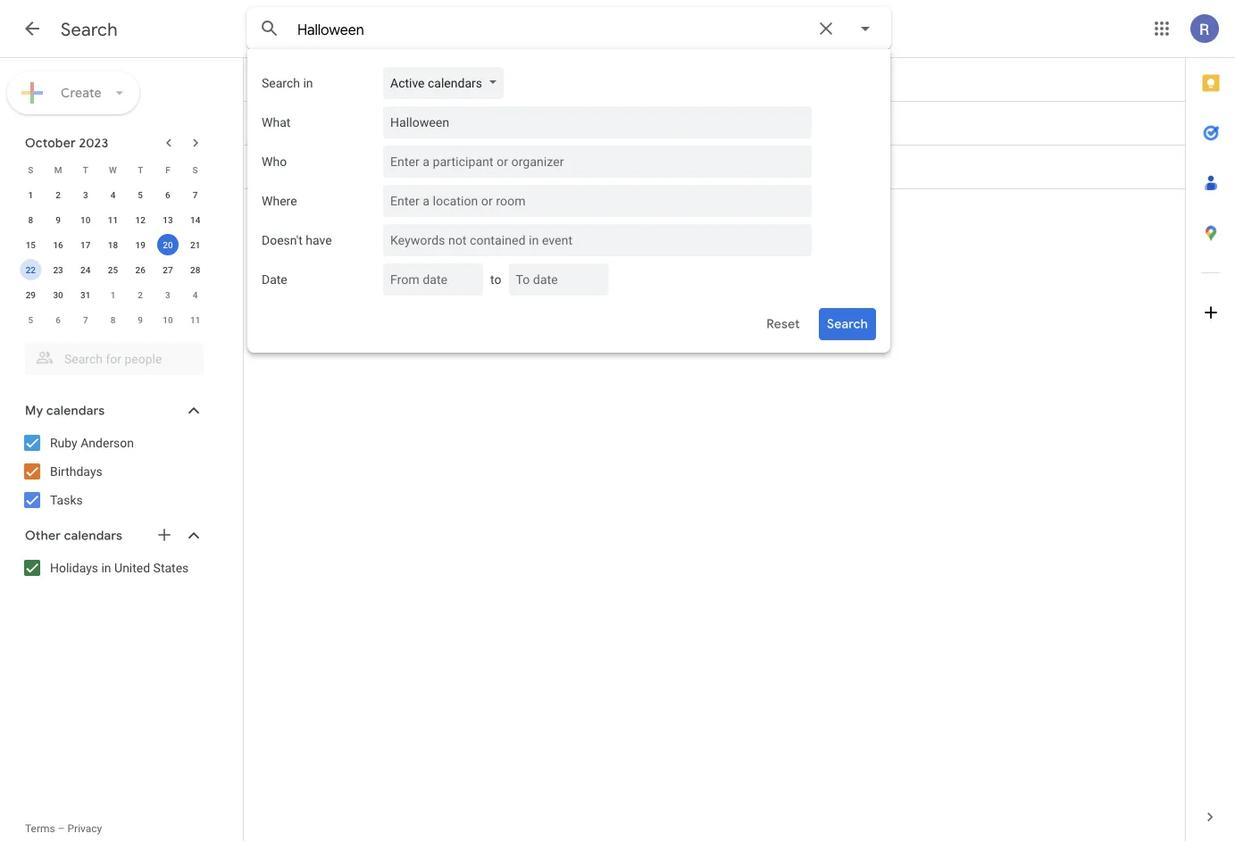 Task type: vqa. For each thing, say whether or not it's contained in the screenshot.


Task type: locate. For each thing, give the bounding box(es) containing it.
oct
[[294, 76, 315, 87], [294, 120, 315, 131]]

17 element
[[75, 234, 96, 255]]

0 horizontal spatial 7
[[83, 314, 88, 325]]

holidays in united states
[[50, 560, 189, 575]]

0 horizontal spatial 11
[[108, 214, 118, 225]]

From date text field
[[390, 263, 469, 296]]

1 vertical spatial 31 row
[[244, 107, 1185, 148]]

1 cell from the top
[[569, 65, 1176, 94]]

2023 inside 31 row
[[318, 120, 343, 131]]

1 vertical spatial 11
[[190, 314, 200, 325]]

1 vertical spatial 4
[[193, 289, 198, 300]]

1 vertical spatial search
[[262, 75, 300, 90]]

1 vertical spatial calendars
[[46, 403, 105, 419]]

7 row from the top
[[17, 307, 209, 332]]

9 down the november 2 element at the left top of page
[[138, 314, 143, 325]]

0 vertical spatial cell
[[569, 65, 1176, 94]]

row
[[17, 157, 209, 182], [17, 182, 209, 207], [17, 207, 209, 232], [17, 232, 209, 257], [17, 257, 209, 282], [17, 282, 209, 307], [17, 307, 209, 332]]

0 horizontal spatial s
[[28, 164, 33, 175]]

23 element
[[47, 259, 69, 280]]

0 vertical spatial day
[[443, 72, 463, 87]]

0 horizontal spatial 6
[[56, 314, 61, 325]]

6 up 13 element
[[165, 189, 170, 200]]

None search field
[[246, 7, 891, 353]]

1 horizontal spatial 11
[[190, 314, 200, 325]]

31 for 31 link associated with oct 2023
[[263, 113, 280, 134]]

27
[[163, 264, 173, 275]]

10 element
[[75, 209, 96, 230]]

row down november 1 element on the top left of the page
[[17, 307, 209, 332]]

31
[[263, 69, 280, 90], [263, 113, 280, 134], [263, 157, 280, 177], [80, 289, 91, 300]]

5
[[138, 189, 143, 200], [28, 314, 33, 325]]

row group
[[17, 182, 209, 332]]

3
[[83, 189, 88, 200], [165, 289, 170, 300]]

31 link up what at the left of the page
[[256, 63, 288, 96]]

19
[[135, 239, 145, 250]]

3 inside "element"
[[165, 289, 170, 300]]

0 horizontal spatial search
[[61, 18, 118, 41]]

1 horizontal spatial t
[[138, 164, 143, 175]]

row up november 1 element on the top left of the page
[[17, 257, 209, 282]]

Search for people text field
[[36, 343, 193, 375]]

create button
[[7, 71, 139, 114]]

2 down 26 element
[[138, 289, 143, 300]]

oct right what at the left of the page
[[294, 120, 315, 131]]

9
[[56, 214, 61, 225], [138, 314, 143, 325]]

26 element
[[130, 259, 151, 280]]

s
[[28, 164, 33, 175], [193, 164, 198, 175]]

1 horizontal spatial 6
[[165, 189, 170, 200]]

1 horizontal spatial 10
[[163, 314, 173, 325]]

2 vertical spatial 31 row
[[244, 151, 1185, 192]]

active
[[390, 75, 425, 90]]

13 element
[[157, 209, 179, 230]]

7
[[193, 189, 198, 200], [83, 314, 88, 325]]

calendars right 'active'
[[428, 75, 482, 90]]

31 link for oct 2022
[[256, 63, 288, 96]]

2 day from the top
[[443, 116, 463, 131]]

1
[[28, 189, 33, 200], [110, 289, 115, 300]]

31 link
[[256, 63, 288, 96], [256, 107, 288, 139], [256, 151, 288, 183]]

10 down november 3 "element"
[[163, 314, 173, 325]]

8 up 15 element
[[28, 214, 33, 225]]

5 up 12 element
[[138, 189, 143, 200]]

s left m
[[28, 164, 33, 175]]

23
[[53, 264, 63, 275]]

1 vertical spatial 6
[[56, 314, 61, 325]]

where
[[262, 193, 297, 208]]

1 vertical spatial all day cell
[[426, 109, 569, 138]]

13
[[163, 214, 173, 225]]

3 all from the top
[[426, 160, 440, 174]]

2 vertical spatial all
[[426, 160, 440, 174]]

2 inside the november 2 element
[[138, 289, 143, 300]]

1 vertical spatial all day
[[426, 116, 463, 131]]

25
[[108, 264, 118, 275]]

0 vertical spatial 2
[[56, 189, 61, 200]]

31 down 24
[[80, 289, 91, 300]]

0 horizontal spatial 2023
[[79, 135, 108, 151]]

0 vertical spatial 5
[[138, 189, 143, 200]]

united
[[114, 560, 150, 575]]

8
[[28, 214, 33, 225], [110, 314, 115, 325]]

0 vertical spatial 11
[[108, 214, 118, 225]]

2 oct from the top
[[294, 120, 315, 131]]

0 vertical spatial all day
[[426, 72, 463, 87]]

1 all from the top
[[426, 72, 440, 87]]

7 up 14 element
[[193, 189, 198, 200]]

oct for oct 2023
[[294, 120, 315, 131]]

who
[[262, 154, 287, 169]]

11 for the 11 element
[[108, 214, 118, 225]]

tasks
[[50, 493, 83, 507]]

3 up the 10 element
[[83, 189, 88, 200]]

31 up where
[[263, 157, 280, 177]]

22
[[26, 264, 36, 275]]

1 vertical spatial all
[[426, 116, 440, 131]]

31 up what at the left of the page
[[263, 69, 280, 90]]

1 vertical spatial 10
[[163, 314, 173, 325]]

row up 18 element
[[17, 207, 209, 232]]

row group containing 1
[[17, 182, 209, 332]]

4 up the 11 element
[[110, 189, 115, 200]]

t
[[83, 164, 88, 175], [138, 164, 143, 175]]

1 vertical spatial 1
[[110, 289, 115, 300]]

2 vertical spatial day
[[443, 160, 463, 174]]

14
[[190, 214, 200, 225]]

9 up 16 element
[[56, 214, 61, 225]]

2 vertical spatial all day
[[426, 160, 463, 174]]

2023 right october
[[79, 135, 108, 151]]

1 up november 8 element
[[110, 289, 115, 300]]

2 s from the left
[[193, 164, 198, 175]]

0 vertical spatial oct
[[294, 76, 315, 87]]

1 vertical spatial 2
[[138, 289, 143, 300]]

0 horizontal spatial 10
[[80, 214, 91, 225]]

terms link
[[25, 822, 55, 835]]

1 vertical spatial oct
[[294, 120, 315, 131]]

0 vertical spatial calendars
[[428, 75, 482, 90]]

0 vertical spatial all day cell
[[426, 65, 569, 94]]

2 vertical spatial calendars
[[64, 528, 122, 544]]

31 for '31' element on the left
[[80, 289, 91, 300]]

1 vertical spatial day
[[443, 116, 463, 131]]

20
[[163, 239, 173, 250]]

1 vertical spatial 5
[[28, 314, 33, 325]]

t left f
[[138, 164, 143, 175]]

1 vertical spatial 9
[[138, 314, 143, 325]]

0 vertical spatial 31 row
[[244, 63, 1185, 104]]

0 horizontal spatial 1
[[28, 189, 33, 200]]

4 inside the november 4 element
[[193, 289, 198, 300]]

3 row from the top
[[17, 207, 209, 232]]

search up what at the left of the page
[[262, 75, 300, 90]]

31 link up who
[[256, 107, 288, 139]]

2023 down the 2022
[[318, 120, 343, 131]]

my calendars list
[[4, 429, 221, 514]]

31 up who
[[263, 113, 280, 134]]

2 vertical spatial all day cell
[[426, 153, 569, 181]]

0 vertical spatial 8
[[28, 214, 33, 225]]

row containing 29
[[17, 282, 209, 307]]

0 vertical spatial 3
[[83, 189, 88, 200]]

holidays
[[50, 560, 98, 575]]

f
[[165, 164, 170, 175]]

all day cell
[[426, 65, 569, 94], [426, 109, 569, 138], [426, 153, 569, 181]]

19 element
[[130, 234, 151, 255]]

0 vertical spatial all
[[426, 72, 440, 87]]

2 all day cell from the top
[[426, 109, 569, 138]]

0 vertical spatial 9
[[56, 214, 61, 225]]

1 31 link from the top
[[256, 63, 288, 96]]

10
[[80, 214, 91, 225], [163, 314, 173, 325]]

1 vertical spatial in
[[101, 560, 111, 575]]

0 vertical spatial 2023
[[318, 120, 343, 131]]

2
[[56, 189, 61, 200], [138, 289, 143, 300]]

cell for 2022
[[569, 65, 1176, 94]]

october 2023
[[25, 135, 108, 151]]

None search field
[[0, 336, 221, 375]]

1 oct from the top
[[294, 76, 315, 87]]

2 cell from the top
[[569, 109, 1176, 138]]

1 all day from the top
[[426, 72, 463, 87]]

calendars for other calendars
[[64, 528, 122, 544]]

day
[[443, 72, 463, 87], [443, 116, 463, 131], [443, 160, 463, 174]]

november 2 element
[[130, 284, 151, 305]]

11 element
[[102, 209, 124, 230]]

in
[[303, 75, 313, 90], [101, 560, 111, 575]]

15
[[26, 239, 36, 250]]

24 element
[[75, 259, 96, 280]]

0 vertical spatial search
[[61, 18, 118, 41]]

15 element
[[20, 234, 41, 255]]

0 vertical spatial 4
[[110, 189, 115, 200]]

1 vertical spatial 31 link
[[256, 107, 288, 139]]

search for search in
[[262, 75, 300, 90]]

6 row from the top
[[17, 282, 209, 307]]

8 down november 1 element on the top left of the page
[[110, 314, 115, 325]]

2 down m
[[56, 189, 61, 200]]

2 row from the top
[[17, 182, 209, 207]]

1 vertical spatial 3
[[165, 289, 170, 300]]

row containing 22
[[17, 257, 209, 282]]

1 s from the left
[[28, 164, 33, 175]]

row up november 8 element
[[17, 282, 209, 307]]

all day for oct 2022
[[426, 72, 463, 87]]

1 horizontal spatial 4
[[193, 289, 198, 300]]

11
[[108, 214, 118, 225], [190, 314, 200, 325]]

0 horizontal spatial 4
[[110, 189, 115, 200]]

0 horizontal spatial t
[[83, 164, 88, 175]]

calendars up the holidays
[[64, 528, 122, 544]]

24
[[80, 264, 91, 275]]

1 vertical spatial 2023
[[79, 135, 108, 151]]

7 down '31' element on the left
[[83, 314, 88, 325]]

row down the 11 element
[[17, 232, 209, 257]]

31 link up where
[[256, 151, 288, 183]]

all
[[426, 72, 440, 87], [426, 116, 440, 131], [426, 160, 440, 174]]

search image
[[252, 11, 288, 46]]

privacy
[[67, 822, 102, 835]]

1 horizontal spatial s
[[193, 164, 198, 175]]

0 horizontal spatial in
[[101, 560, 111, 575]]

28
[[190, 264, 200, 275]]

1 horizontal spatial search
[[262, 75, 300, 90]]

in left the 2022
[[303, 75, 313, 90]]

To date text field
[[516, 263, 594, 296]]

5 row from the top
[[17, 257, 209, 282]]

row up the 11 element
[[17, 157, 209, 182]]

4 row from the top
[[17, 232, 209, 257]]

0 vertical spatial 31 link
[[256, 63, 288, 96]]

25 element
[[102, 259, 124, 280]]

to
[[490, 272, 501, 287]]

0 vertical spatial in
[[303, 75, 313, 90]]

18 element
[[102, 234, 124, 255]]

search
[[61, 18, 118, 41], [262, 75, 300, 90]]

calendars up the ruby
[[46, 403, 105, 419]]

10 for november 10 element
[[163, 314, 173, 325]]

4
[[110, 189, 115, 200], [193, 289, 198, 300]]

10 inside november 10 element
[[163, 314, 173, 325]]

1 31 row from the top
[[244, 63, 1185, 104]]

31 row
[[244, 63, 1185, 104], [244, 107, 1185, 148], [244, 151, 1185, 192]]

tab list
[[1186, 58, 1235, 792]]

all day
[[426, 72, 463, 87], [426, 116, 463, 131], [426, 160, 463, 174]]

2023
[[318, 120, 343, 131], [79, 135, 108, 151]]

other calendars
[[25, 528, 122, 544]]

28 element
[[185, 259, 206, 280]]

none search field containing search in
[[246, 7, 891, 353]]

5 down 29 element
[[28, 314, 33, 325]]

in for holidays
[[101, 560, 111, 575]]

0 horizontal spatial 5
[[28, 314, 33, 325]]

all day for oct 2023
[[426, 116, 463, 131]]

other calendars button
[[4, 522, 221, 550]]

search right go back icon
[[61, 18, 118, 41]]

1 up 15 element
[[28, 189, 33, 200]]

t left 'w'
[[83, 164, 88, 175]]

november 10 element
[[157, 309, 179, 330]]

12
[[135, 214, 145, 225]]

1 row from the top
[[17, 157, 209, 182]]

3 down 27 element
[[165, 289, 170, 300]]

add other calendars image
[[155, 526, 173, 544]]

have
[[306, 233, 332, 247]]

row containing 8
[[17, 207, 209, 232]]

4 up november 11 element
[[193, 289, 198, 300]]

12 element
[[130, 209, 151, 230]]

1 horizontal spatial 2023
[[318, 120, 343, 131]]

1 all day cell from the top
[[426, 65, 569, 94]]

terms – privacy
[[25, 822, 102, 835]]

31 inside '31' element
[[80, 289, 91, 300]]

29 element
[[20, 284, 41, 305]]

6
[[165, 189, 170, 200], [56, 314, 61, 325]]

1 horizontal spatial 5
[[138, 189, 143, 200]]

10 for the 10 element
[[80, 214, 91, 225]]

11 down the november 4 element
[[190, 314, 200, 325]]

m
[[54, 164, 62, 175]]

1 horizontal spatial 2
[[138, 289, 143, 300]]

0 vertical spatial 7
[[193, 189, 198, 200]]

0 vertical spatial 10
[[80, 214, 91, 225]]

november 6 element
[[47, 309, 69, 330]]

1 day from the top
[[443, 72, 463, 87]]

search for search
[[61, 18, 118, 41]]

2 all from the top
[[426, 116, 440, 131]]

6 down 30 element
[[56, 314, 61, 325]]

cell
[[569, 65, 1176, 94], [569, 109, 1176, 138]]

calendars
[[428, 75, 482, 90], [46, 403, 105, 419], [64, 528, 122, 544]]

2 all day from the top
[[426, 116, 463, 131]]

2 31 link from the top
[[256, 107, 288, 139]]

10 up 17
[[80, 214, 91, 225]]

1 horizontal spatial in
[[303, 75, 313, 90]]

grid containing 31
[[244, 58, 1185, 192]]

s right f
[[193, 164, 198, 175]]

in left united
[[101, 560, 111, 575]]

3 all day cell from the top
[[426, 153, 569, 181]]

1 horizontal spatial 3
[[165, 289, 170, 300]]

1 horizontal spatial 8
[[110, 314, 115, 325]]

row down 'w'
[[17, 182, 209, 207]]

3 all day from the top
[[426, 160, 463, 174]]

day for 2023
[[443, 116, 463, 131]]

grid
[[244, 58, 1185, 192]]

1 vertical spatial cell
[[569, 109, 1176, 138]]

oct left the 2022
[[294, 76, 315, 87]]

november 1 element
[[102, 284, 124, 305]]

2 vertical spatial 31 link
[[256, 151, 288, 183]]

11 up the 18
[[108, 214, 118, 225]]



Task type: describe. For each thing, give the bounding box(es) containing it.
clear search image
[[808, 11, 844, 46]]

31 element
[[75, 284, 96, 305]]

21
[[190, 239, 200, 250]]

states
[[153, 560, 189, 575]]

2 31 row from the top
[[244, 107, 1185, 148]]

18
[[108, 239, 118, 250]]

3 day from the top
[[443, 160, 463, 174]]

terms
[[25, 822, 55, 835]]

november 3 element
[[157, 284, 179, 305]]

search in
[[262, 75, 313, 90]]

date
[[262, 272, 287, 287]]

row containing 15
[[17, 232, 209, 257]]

halloween
[[569, 160, 628, 174]]

ruby anderson
[[50, 435, 134, 450]]

30
[[53, 289, 63, 300]]

my calendars button
[[4, 397, 221, 425]]

1 vertical spatial 7
[[83, 314, 88, 325]]

2022
[[318, 76, 343, 87]]

w
[[109, 164, 117, 175]]

my
[[25, 403, 43, 419]]

0 vertical spatial 1
[[28, 189, 33, 200]]

21 element
[[185, 234, 206, 255]]

doesn't
[[262, 233, 303, 247]]

Enter a location or room text field
[[390, 185, 797, 217]]

26
[[135, 264, 145, 275]]

Keywords not contained in event text field
[[390, 224, 797, 256]]

active calendars
[[390, 75, 482, 90]]

1 horizontal spatial 1
[[110, 289, 115, 300]]

november 4 element
[[185, 284, 206, 305]]

27 element
[[157, 259, 179, 280]]

all for oct 2023
[[426, 116, 440, 131]]

birthdays
[[50, 464, 102, 479]]

0 horizontal spatial 9
[[56, 214, 61, 225]]

17
[[80, 239, 91, 250]]

1 vertical spatial 8
[[110, 314, 115, 325]]

1 t from the left
[[83, 164, 88, 175]]

3 31 link from the top
[[256, 151, 288, 183]]

Enter a participant or organizer text field
[[390, 146, 797, 178]]

2023 for oct 2023
[[318, 120, 343, 131]]

other
[[25, 528, 61, 544]]

16 element
[[47, 234, 69, 255]]

Search text field
[[297, 21, 805, 39]]

22 cell
[[17, 257, 44, 282]]

16
[[53, 239, 63, 250]]

–
[[58, 822, 65, 835]]

20 cell
[[154, 232, 182, 257]]

in for search
[[303, 75, 313, 90]]

halloween button
[[569, 160, 628, 174]]

31 link for oct 2023
[[256, 107, 288, 139]]

october
[[25, 135, 76, 151]]

november 9 element
[[130, 309, 151, 330]]

row containing 5
[[17, 307, 209, 332]]

search heading
[[61, 18, 118, 41]]

row containing s
[[17, 157, 209, 182]]

november 8 element
[[102, 309, 124, 330]]

november 7 element
[[75, 309, 96, 330]]

11 for november 11 element
[[190, 314, 200, 325]]

calendars for my calendars
[[46, 403, 105, 419]]

october 2023 grid
[[17, 157, 209, 332]]

oct 2023
[[294, 120, 343, 131]]

31 for oct 2022's 31 link
[[263, 69, 280, 90]]

oct 2022
[[294, 76, 343, 87]]

1 horizontal spatial 9
[[138, 314, 143, 325]]

day for 2022
[[443, 72, 463, 87]]

november 11 element
[[185, 309, 206, 330]]

my calendars
[[25, 403, 105, 419]]

doesn't have
[[262, 233, 332, 247]]

cell for 2023
[[569, 109, 1176, 138]]

3 31 row from the top
[[244, 151, 1185, 192]]

create
[[61, 85, 102, 101]]

31 for third 31 link
[[263, 157, 280, 177]]

2023 for october 2023
[[79, 135, 108, 151]]

20, today element
[[157, 234, 179, 255]]

what
[[262, 115, 291, 129]]

0 horizontal spatial 2
[[56, 189, 61, 200]]

oct for oct 2022
[[294, 76, 315, 87]]

14 element
[[185, 209, 206, 230]]

all day cell for oct 2023
[[426, 109, 569, 138]]

go back image
[[21, 18, 43, 39]]

0 horizontal spatial 8
[[28, 214, 33, 225]]

calendars for active calendars
[[428, 75, 482, 90]]

29
[[26, 289, 36, 300]]

privacy link
[[67, 822, 102, 835]]

anderson
[[81, 435, 134, 450]]

ruby
[[50, 435, 77, 450]]

november 5 element
[[20, 309, 41, 330]]

search options image
[[848, 11, 883, 46]]

Keywords contained in event text field
[[390, 106, 797, 138]]

0 vertical spatial 6
[[165, 189, 170, 200]]

2 t from the left
[[138, 164, 143, 175]]

row containing 1
[[17, 182, 209, 207]]

all day cell for oct 2022
[[426, 65, 569, 94]]

0 horizontal spatial 3
[[83, 189, 88, 200]]

1 horizontal spatial 7
[[193, 189, 198, 200]]

22 element
[[20, 259, 41, 280]]

all for oct 2022
[[426, 72, 440, 87]]

30 element
[[47, 284, 69, 305]]



